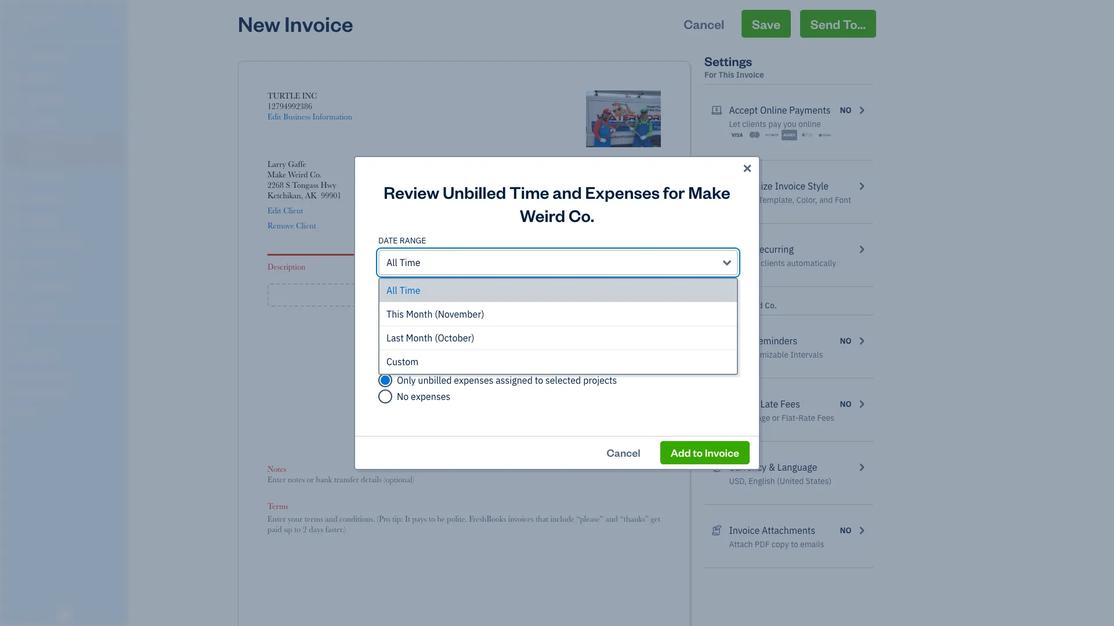 Task type: vqa. For each thing, say whether or not it's contained in the screenshot.
bottom MONTH
yes



Task type: describe. For each thing, give the bounding box(es) containing it.
accept online payments
[[729, 104, 831, 116]]

currency & language
[[729, 462, 818, 474]]

owner
[[9, 23, 31, 32]]

cancel for add to invoice
[[607, 446, 641, 460]]

turtle for turtle inc 12794992386 edit business information
[[268, 91, 300, 100]]

last month (october)
[[387, 333, 475, 344]]

0.00
[[647, 374, 661, 383]]

2 vertical spatial weird
[[741, 301, 763, 311]]

request a deposit
[[518, 428, 577, 437]]

time inside date range field
[[400, 257, 421, 269]]

attach pdf copy to emails
[[729, 540, 825, 550]]

(november)
[[435, 309, 484, 320]]

states)
[[806, 477, 832, 487]]

discover image
[[764, 129, 780, 141]]

all time option
[[380, 279, 737, 303]]

projects
[[412, 284, 451, 295]]

invoice number
[[504, 160, 557, 169]]

gaffe
[[288, 160, 306, 169]]

add to invoice button
[[660, 442, 750, 465]]

only unbilled expenses assigned to selected projects
[[397, 375, 617, 387]]

cancel button for save
[[674, 10, 735, 38]]

close image
[[742, 162, 754, 176]]

0 vertical spatial rate
[[529, 262, 545, 272]]

pay
[[769, 119, 782, 129]]

plus image
[[429, 290, 442, 301]]

expenses:
[[494, 330, 531, 341]]

range
[[400, 236, 426, 246]]

date
[[378, 236, 398, 246]]

online
[[760, 104, 787, 116]]

no
[[397, 391, 409, 403]]

weird inside review unbilled time and expenses for make weird co.
[[520, 204, 565, 226]]

information
[[313, 112, 352, 121]]

chart image
[[8, 282, 21, 293]]

time inside review unbilled time and expenses for make weird co.
[[510, 181, 549, 203]]

usd, english (united states)
[[729, 477, 832, 487]]

and for expenses
[[553, 181, 582, 203]]

request a deposit button
[[518, 427, 577, 438]]

0 horizontal spatial fees
[[781, 399, 800, 410]]

custom
[[387, 356, 419, 368]]

mastercard image
[[747, 129, 763, 141]]

pdf
[[755, 540, 770, 550]]

1 horizontal spatial expenses
[[454, 375, 494, 387]]

chevronright image for accept online payments
[[857, 103, 867, 117]]

a for request
[[546, 428, 550, 437]]

save
[[752, 16, 781, 32]]

co. inside larry gaffe make weird co. 2268 s tongass hwy ketchikan, ak  99901 edit client remove client
[[310, 170, 322, 179]]

attachments
[[762, 525, 816, 537]]

request
[[518, 428, 544, 437]]

hwy
[[321, 181, 336, 190]]

edit inside turtle inc 12794992386 edit business information
[[268, 112, 281, 121]]

send reminders
[[729, 336, 798, 347]]

remove
[[268, 221, 294, 230]]

main element
[[0, 0, 157, 627]]

to...
[[843, 16, 866, 32]]

english
[[749, 477, 775, 487]]

date
[[520, 185, 536, 194]]

$0.00,
[[468, 330, 492, 341]]

percentage or flat-rate fees
[[729, 413, 835, 424]]

notes
[[268, 465, 286, 474]]

send for send reminders
[[729, 336, 750, 347]]

cancel for save
[[684, 16, 725, 32]]

1
[[382, 302, 387, 312]]

$0.00
[[533, 330, 555, 341]]

emails
[[800, 540, 825, 550]]

larry gaffe make weird co. 2268 s tongass hwy ketchikan, ak  99901 edit client remove client
[[268, 160, 341, 230]]

send for send to...
[[811, 16, 841, 32]]

or
[[772, 413, 780, 424]]

to inside the add to invoice button
[[693, 446, 703, 460]]

no for send reminders
[[840, 336, 852, 347]]

settings image
[[9, 407, 124, 417]]

intervals
[[791, 350, 823, 360]]

percentage
[[729, 413, 770, 424]]

let clients pay you online
[[729, 119, 821, 129]]

change
[[729, 195, 757, 205]]

bank connections image
[[9, 389, 124, 398]]

this month (november) option
[[380, 303, 737, 327]]

no for accept online payments
[[840, 105, 852, 116]]

amount:
[[435, 330, 466, 341]]

currency
[[729, 462, 767, 474]]

visa image
[[729, 129, 745, 141]]

co. inside review unbilled time and expenses for make weird co.
[[569, 204, 594, 226]]

all time for list box containing all time
[[387, 285, 421, 297]]

no for invoice attachments
[[840, 526, 852, 536]]

1 horizontal spatial fees
[[818, 413, 835, 424]]

projects
[[583, 375, 617, 387]]

chevronright image for recurring
[[857, 243, 867, 257]]

turtle inc owner
[[9, 10, 61, 32]]

team members image
[[9, 352, 124, 361]]

1 vertical spatial due
[[533, 217, 547, 226]]

accept
[[729, 104, 758, 116]]

1 vertical spatial expenses
[[411, 391, 451, 403]]

only
[[397, 375, 416, 387]]

bill
[[729, 258, 741, 269]]

remove client button
[[268, 221, 316, 231]]

freshbooks image
[[55, 608, 73, 622]]

color,
[[797, 195, 818, 205]]

time inside option
[[400, 285, 421, 297]]

attach
[[729, 540, 753, 550]]

apps image
[[9, 333, 124, 342]]

turtle inc 12794992386 edit business information
[[268, 91, 352, 121]]

review unbilled time and expenses for make weird co. dialog
[[0, 142, 1114, 485]]

dashboard image
[[8, 50, 21, 62]]

save button
[[742, 10, 791, 38]]

assigned
[[496, 375, 533, 387]]

ketchikan,
[[268, 191, 303, 200]]

turtle for turtle inc owner
[[9, 10, 43, 22]]

a for add
[[469, 288, 475, 302]]

selected
[[546, 375, 581, 387]]

day
[[450, 318, 466, 330]]

due date
[[504, 185, 536, 194]]

choose for choose projects
[[378, 284, 410, 295]]

expenses
[[412, 359, 451, 370]]

estimate image
[[8, 95, 21, 106]]

charge
[[729, 399, 758, 410]]

larry
[[268, 160, 286, 169]]

no expenses
[[397, 391, 451, 403]]

payments
[[790, 104, 831, 116]]

invoice attachments
[[729, 525, 816, 537]]

style
[[808, 181, 829, 192]]

Notes text field
[[268, 475, 661, 485]]

)
[[568, 217, 570, 226]]

list box inside review unbilled time and expenses for make weird co. dialog
[[380, 279, 737, 374]]

items and services image
[[9, 370, 124, 380]]

0 vertical spatial line
[[627, 262, 642, 272]]

5 chevronright image from the top
[[857, 524, 867, 538]]

invoices image
[[712, 524, 722, 538]]

date range
[[378, 236, 426, 246]]

project
[[389, 302, 423, 312]]

Enter an Invoice # text field
[[632, 160, 661, 169]]

chevronright image for send reminders
[[857, 334, 867, 348]]

online
[[799, 119, 821, 129]]

inc for turtle inc 12794992386 edit business information
[[302, 91, 317, 100]]

payment image
[[8, 171, 21, 183]]

make inside larry gaffe make weird co. 2268 s tongass hwy ketchikan, ak  99901 edit client remove client
[[268, 170, 286, 179]]

expense image
[[8, 193, 21, 205]]

choose expenses
[[378, 359, 451, 370]]

for make weird co.
[[705, 301, 777, 311]]



Task type: locate. For each thing, give the bounding box(es) containing it.
1 vertical spatial turtle
[[268, 91, 300, 100]]

all for date range field
[[387, 257, 398, 269]]

line
[[627, 262, 642, 272], [478, 288, 500, 302]]

template,
[[759, 195, 795, 205]]

invoice inside button
[[705, 446, 739, 460]]

this down the settings
[[719, 70, 735, 80]]

month inside option
[[406, 309, 433, 320]]

0 vertical spatial amount
[[504, 217, 531, 226]]

1 chevronright image from the top
[[857, 179, 867, 193]]

and up )
[[553, 181, 582, 203]]

no for charge late fees
[[840, 399, 852, 410]]

edit up remove
[[268, 206, 281, 215]]

a up (november)
[[469, 288, 475, 302]]

1 vertical spatial client
[[296, 221, 316, 230]]

1 horizontal spatial rate
[[799, 413, 816, 424]]

timer image
[[8, 237, 21, 249]]

line inside button
[[478, 288, 500, 302]]

to
[[535, 375, 543, 387], [693, 446, 703, 460], [791, 540, 799, 550]]

1 vertical spatial total
[[560, 374, 577, 383]]

chevronright image
[[857, 103, 867, 117], [857, 334, 867, 348]]

money image
[[8, 259, 21, 271]]

1 vertical spatial time
[[400, 257, 421, 269]]

1 vertical spatial co.
[[569, 204, 594, 226]]

all inside date range field
[[387, 257, 398, 269]]

for down refresh image at the right of the page
[[705, 301, 717, 311]]

edit
[[268, 112, 281, 121], [268, 206, 281, 215]]

choose projects
[[378, 284, 451, 295]]

send inside button
[[811, 16, 841, 32]]

1 choose from the top
[[378, 284, 410, 295]]

flat-
[[782, 413, 799, 424]]

0 vertical spatial cancel
[[684, 16, 725, 32]]

clients down recurring
[[761, 258, 785, 269]]

this
[[719, 70, 735, 80], [387, 309, 404, 320]]

chevronright image
[[857, 179, 867, 193], [857, 243, 867, 257], [857, 398, 867, 412], [857, 461, 867, 475], [857, 524, 867, 538]]

all time
[[387, 257, 421, 269], [387, 285, 421, 297]]

line total
[[627, 262, 661, 272]]

unbilled inside "1 project selected enrollment day unbilled amount: $0.00, expenses: $0.00"
[[402, 330, 433, 341]]

1 vertical spatial month
[[406, 333, 433, 344]]

0 horizontal spatial due
[[504, 185, 518, 194]]

0 horizontal spatial expenses
[[411, 391, 451, 403]]

0 horizontal spatial total
[[560, 374, 577, 383]]

add for add a line
[[445, 288, 466, 302]]

2 no from the top
[[840, 336, 852, 347]]

1 horizontal spatial due
[[533, 217, 547, 226]]

0 vertical spatial all time
[[387, 257, 421, 269]]

onlinesales image
[[712, 103, 722, 117]]

1 all time from the top
[[387, 257, 421, 269]]

2 horizontal spatial co.
[[765, 301, 777, 311]]

0 horizontal spatial cancel button
[[596, 442, 651, 465]]

cancel button
[[674, 10, 735, 38], [596, 442, 651, 465]]

new invoice
[[238, 10, 353, 37]]

terms
[[268, 502, 288, 511]]

0 vertical spatial co.
[[310, 170, 322, 179]]

turtle inside turtle inc owner
[[9, 10, 43, 22]]

due up reference
[[504, 185, 518, 194]]

make up bill at the top of the page
[[729, 244, 752, 255]]

(united
[[777, 477, 804, 487]]

business
[[283, 112, 311, 121]]

0 vertical spatial for
[[705, 70, 717, 80]]

1 vertical spatial send
[[729, 336, 750, 347]]

this month (november)
[[387, 309, 484, 320]]

time down range
[[400, 257, 421, 269]]

1 edit from the top
[[268, 112, 281, 121]]

bill your clients automatically
[[729, 258, 837, 269]]

0 vertical spatial choose
[[378, 284, 410, 295]]

add a line
[[445, 288, 500, 302]]

refresh image
[[712, 243, 722, 257]]

0 vertical spatial add
[[445, 288, 466, 302]]

weird
[[288, 170, 308, 179], [520, 204, 565, 226], [741, 301, 763, 311]]

turtle inside turtle inc 12794992386 edit business information
[[268, 91, 300, 100]]

all time inside date range field
[[387, 257, 421, 269]]

all up 1
[[387, 285, 398, 297]]

co. up reminders
[[765, 301, 777, 311]]

Reference Number text field
[[576, 198, 661, 207]]

add
[[445, 288, 466, 302], [671, 446, 691, 460]]

expenses down "unbilled"
[[411, 391, 451, 403]]

line up (november)
[[478, 288, 500, 302]]

1 vertical spatial chevronright image
[[857, 334, 867, 348]]

settings for this invoice
[[705, 53, 764, 80]]

1 horizontal spatial send
[[811, 16, 841, 32]]

2 vertical spatial time
[[400, 285, 421, 297]]

amount left paid
[[533, 387, 560, 396]]

reference
[[504, 198, 536, 207]]

0 vertical spatial cancel button
[[674, 10, 735, 38]]

currencyandlanguage image
[[712, 461, 722, 475]]

0 vertical spatial total
[[644, 262, 661, 272]]

usd,
[[729, 477, 747, 487]]

review
[[384, 181, 439, 203]]

tongass
[[292, 181, 319, 190]]

clients
[[742, 119, 767, 129], [761, 258, 785, 269]]

turtle up the owner
[[9, 10, 43, 22]]

all time for date range field
[[387, 257, 421, 269]]

for
[[705, 70, 717, 80], [705, 301, 717, 311]]

1 no from the top
[[840, 105, 852, 116]]

2 choose from the top
[[378, 359, 410, 370]]

make
[[268, 170, 286, 179], [689, 181, 731, 203], [729, 244, 752, 255], [719, 301, 739, 311]]

0 vertical spatial inc
[[45, 10, 61, 22]]

automatically
[[787, 258, 837, 269]]

2 month from the top
[[406, 333, 433, 344]]

co. right usd
[[569, 204, 594, 226]]

1 vertical spatial add
[[671, 446, 691, 460]]

invoice inside settings for this invoice
[[737, 70, 764, 80]]

1 vertical spatial clients
[[761, 258, 785, 269]]

choose up 1
[[378, 284, 410, 295]]

1 horizontal spatial unbilled
[[443, 181, 506, 203]]

all time inside option
[[387, 285, 421, 297]]

your
[[743, 258, 759, 269]]

0 horizontal spatial unbilled
[[402, 330, 433, 341]]

1 horizontal spatial add
[[671, 446, 691, 460]]

edit inside larry gaffe make weird co. 2268 s tongass hwy ketchikan, ak  99901 edit client remove client
[[268, 206, 281, 215]]

send to... button
[[800, 10, 876, 38]]

0 vertical spatial due
[[504, 185, 518, 194]]

1 horizontal spatial this
[[719, 70, 735, 80]]

2 chevronright image from the top
[[857, 243, 867, 257]]

fees right flat-
[[818, 413, 835, 424]]

0 vertical spatial all
[[387, 257, 398, 269]]

1 month from the top
[[406, 309, 433, 320]]

client right remove
[[296, 221, 316, 230]]

late
[[761, 399, 779, 410]]

co.
[[310, 170, 322, 179], [569, 204, 594, 226], [765, 301, 777, 311]]

paid
[[562, 387, 577, 396]]

0 horizontal spatial inc
[[45, 10, 61, 22]]

12794992386
[[268, 102, 312, 111]]

apple pay image
[[800, 129, 815, 141]]

1 vertical spatial line
[[478, 288, 500, 302]]

1 vertical spatial edit
[[268, 206, 281, 215]]

0 vertical spatial month
[[406, 309, 433, 320]]

expenses
[[454, 375, 494, 387], [411, 391, 451, 403]]

&
[[769, 462, 775, 474]]

all down date
[[387, 257, 398, 269]]

choose inside choose expenses option group
[[378, 359, 410, 370]]

clients down accept
[[742, 119, 767, 129]]

0 horizontal spatial rate
[[529, 262, 545, 272]]

co. up "tongass"
[[310, 170, 322, 179]]

inc
[[45, 10, 61, 22], [302, 91, 317, 100]]

all for list box containing all time
[[387, 285, 398, 297]]

usd
[[551, 217, 568, 226]]

2 vertical spatial co.
[[765, 301, 777, 311]]

1 vertical spatial to
[[693, 446, 703, 460]]

send
[[811, 16, 841, 32], [729, 336, 750, 347]]

1 vertical spatial rate
[[799, 413, 816, 424]]

make right for
[[689, 181, 731, 203]]

and for font
[[820, 195, 833, 205]]

selected
[[425, 302, 463, 312]]

0 horizontal spatial add
[[445, 288, 466, 302]]

choose for choose expenses
[[378, 359, 410, 370]]

4 no from the top
[[840, 526, 852, 536]]

2 for from the top
[[705, 301, 717, 311]]

customizable
[[739, 350, 789, 360]]

0 horizontal spatial weird
[[288, 170, 308, 179]]

0 vertical spatial weird
[[288, 170, 308, 179]]

to inside choose expenses option group
[[535, 375, 543, 387]]

3 no from the top
[[840, 399, 852, 410]]

0 vertical spatial clients
[[742, 119, 767, 129]]

month down "plus" icon on the top of the page
[[406, 309, 433, 320]]

total right qty
[[644, 262, 661, 272]]

qty
[[590, 262, 603, 272]]

number
[[529, 160, 557, 169]]

Terms text field
[[268, 514, 661, 535]]

99901
[[321, 191, 341, 200]]

for down the settings
[[705, 70, 717, 80]]

reminders
[[753, 336, 798, 347]]

cancel button for add to invoice
[[596, 442, 651, 465]]

2 all time from the top
[[387, 285, 421, 297]]

DATE RANGE field
[[378, 250, 738, 276]]

inc for turtle inc owner
[[45, 10, 61, 22]]

1 vertical spatial choose
[[378, 359, 410, 370]]

all time down date range
[[387, 257, 421, 269]]

0 horizontal spatial a
[[469, 288, 475, 302]]

edit business information button
[[268, 111, 352, 122]]

(
[[549, 217, 551, 226]]

chevronright image for &
[[857, 461, 867, 475]]

1 vertical spatial amount
[[533, 387, 560, 396]]

change template, color, and font
[[729, 195, 851, 205]]

0 vertical spatial this
[[719, 70, 735, 80]]

0 horizontal spatial this
[[387, 309, 404, 320]]

chevronright image for invoice
[[857, 179, 867, 193]]

let
[[729, 119, 741, 129]]

add inside review unbilled time and expenses for make weird co. dialog
[[671, 446, 691, 460]]

rate right or
[[799, 413, 816, 424]]

1 horizontal spatial and
[[820, 195, 833, 205]]

time up project
[[400, 285, 421, 297]]

1 horizontal spatial inc
[[302, 91, 317, 100]]

unbilled down enrollment
[[402, 330, 433, 341]]

this inside settings for this invoice
[[719, 70, 735, 80]]

1 vertical spatial cancel button
[[596, 442, 651, 465]]

project image
[[8, 215, 21, 227]]

choose up only at the left bottom of the page
[[378, 359, 410, 370]]

3 chevronright image from the top
[[857, 398, 867, 412]]

for inside settings for this invoice
[[705, 70, 717, 80]]

review unbilled time and expenses for make weird co.
[[384, 181, 731, 226]]

1 vertical spatial inc
[[302, 91, 317, 100]]

1 horizontal spatial turtle
[[268, 91, 300, 100]]

1 horizontal spatial line
[[627, 262, 642, 272]]

line right qty
[[627, 262, 642, 272]]

1 chevronright image from the top
[[857, 103, 867, 117]]

0 vertical spatial time
[[510, 181, 549, 203]]

1 horizontal spatial total
[[644, 262, 661, 272]]

0 horizontal spatial turtle
[[9, 10, 43, 22]]

edit client button
[[268, 205, 303, 216]]

2 horizontal spatial weird
[[741, 301, 763, 311]]

copy
[[772, 540, 789, 550]]

custom option
[[380, 351, 737, 374]]

0 horizontal spatial and
[[553, 181, 582, 203]]

send left 'to...'
[[811, 16, 841, 32]]

a
[[469, 288, 475, 302], [546, 428, 550, 437]]

month for (november)
[[406, 309, 433, 320]]

fees up flat-
[[781, 399, 800, 410]]

amount down reference
[[504, 217, 531, 226]]

language
[[778, 462, 818, 474]]

make down bill at the top of the page
[[719, 301, 739, 311]]

edit down 12794992386
[[268, 112, 281, 121]]

1 all from the top
[[387, 257, 398, 269]]

0 horizontal spatial to
[[535, 375, 543, 387]]

0 vertical spatial edit
[[268, 112, 281, 121]]

1 horizontal spatial weird
[[520, 204, 565, 226]]

bank image
[[817, 129, 833, 141]]

time down invoice number
[[510, 181, 549, 203]]

2 all from the top
[[387, 285, 398, 297]]

2 horizontal spatial to
[[791, 540, 799, 550]]

1 vertical spatial for
[[705, 301, 717, 311]]

send up at
[[729, 336, 750, 347]]

total up paid
[[560, 374, 577, 383]]

1 vertical spatial cancel
[[607, 446, 641, 460]]

1 for from the top
[[705, 70, 717, 80]]

charge late fees
[[729, 399, 800, 410]]

add for add to invoice
[[671, 446, 691, 460]]

1 vertical spatial weird
[[520, 204, 565, 226]]

cancel inside review unbilled time and expenses for make weird co. dialog
[[607, 446, 641, 460]]

0 vertical spatial chevronright image
[[857, 103, 867, 117]]

unbilled left date
[[443, 181, 506, 203]]

new
[[238, 10, 280, 37]]

unbilled
[[443, 181, 506, 203], [402, 330, 433, 341]]

2268
[[268, 181, 284, 190]]

invoice image
[[8, 117, 21, 128]]

make inside review unbilled time and expenses for make weird co.
[[689, 181, 731, 203]]

inc inside turtle inc 12794992386 edit business information
[[302, 91, 317, 100]]

4 chevronright image from the top
[[857, 461, 867, 475]]

1 vertical spatial this
[[387, 309, 404, 320]]

1 vertical spatial all time
[[387, 285, 421, 297]]

inc inside turtle inc owner
[[45, 10, 61, 22]]

month inside "option"
[[406, 333, 433, 344]]

weird inside larry gaffe make weird co. 2268 s tongass hwy ketchikan, ak  99901 edit client remove client
[[288, 170, 308, 179]]

a left deposit
[[546, 428, 550, 437]]

1 horizontal spatial to
[[693, 446, 703, 460]]

1 vertical spatial fees
[[818, 413, 835, 424]]

0 horizontal spatial amount
[[504, 217, 531, 226]]

last month (october) option
[[380, 327, 737, 351]]

report image
[[8, 304, 21, 315]]

month
[[406, 309, 433, 320], [406, 333, 433, 344]]

month for (october)
[[406, 333, 433, 344]]

0 vertical spatial expenses
[[454, 375, 494, 387]]

and down style
[[820, 195, 833, 205]]

1 horizontal spatial cancel button
[[674, 10, 735, 38]]

unbilled inside review unbilled time and expenses for make weird co.
[[443, 181, 506, 203]]

rate up all time option
[[529, 262, 545, 272]]

expenses right "unbilled"
[[454, 375, 494, 387]]

paintbrush image
[[712, 179, 722, 193]]

0 vertical spatial to
[[535, 375, 543, 387]]

total inside total amount paid
[[560, 374, 577, 383]]

0 vertical spatial unbilled
[[443, 181, 506, 203]]

2 vertical spatial to
[[791, 540, 799, 550]]

1 project selected enrollment day unbilled amount: $0.00, expenses: $0.00
[[382, 302, 555, 341]]

1 vertical spatial unbilled
[[402, 330, 433, 341]]

this inside option
[[387, 309, 404, 320]]

this up last at the bottom
[[387, 309, 404, 320]]

deposit
[[552, 428, 577, 437]]

0 vertical spatial send
[[811, 16, 841, 32]]

1 horizontal spatial co.
[[569, 204, 594, 226]]

choose expenses option group
[[378, 359, 738, 404]]

list box containing all time
[[380, 279, 737, 374]]

client up remove client button
[[283, 206, 303, 215]]

due left (
[[533, 217, 547, 226]]

total amount paid
[[533, 374, 577, 396]]

settings
[[705, 53, 752, 69]]

2 chevronright image from the top
[[857, 334, 867, 348]]

turtle up 12794992386
[[268, 91, 300, 100]]

0 horizontal spatial co.
[[310, 170, 322, 179]]

expenses
[[585, 181, 660, 203]]

1 horizontal spatial a
[[546, 428, 550, 437]]

all inside option
[[387, 285, 398, 297]]

0 vertical spatial a
[[469, 288, 475, 302]]

and inside review unbilled time and expenses for make weird co.
[[553, 181, 582, 203]]

all time up project
[[387, 285, 421, 297]]

make down larry
[[268, 170, 286, 179]]

1 vertical spatial a
[[546, 428, 550, 437]]

2 edit from the top
[[268, 206, 281, 215]]

last
[[387, 333, 404, 344]]

amount inside total amount paid
[[533, 387, 560, 396]]

0 vertical spatial fees
[[781, 399, 800, 410]]

client image
[[8, 73, 21, 84]]

for
[[663, 181, 685, 203]]

0 horizontal spatial send
[[729, 336, 750, 347]]

1 horizontal spatial cancel
[[684, 16, 725, 32]]

month down enrollment
[[406, 333, 433, 344]]

unbilled
[[418, 375, 452, 387]]

0 horizontal spatial cancel
[[607, 446, 641, 460]]

list box
[[380, 279, 737, 374]]

0 vertical spatial client
[[283, 206, 303, 215]]

customize
[[729, 181, 773, 192]]

american express image
[[782, 129, 798, 141]]



